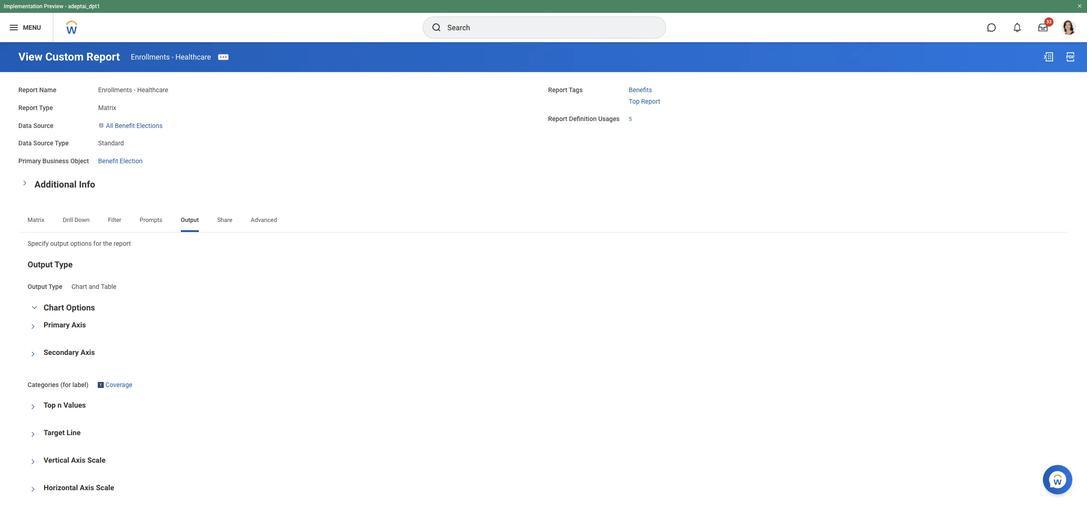 Task type: vqa. For each thing, say whether or not it's contained in the screenshot.
List
no



Task type: locate. For each thing, give the bounding box(es) containing it.
source down data source
[[33, 140, 53, 147]]

chart left and
[[72, 283, 87, 291]]

items selected list
[[629, 85, 675, 106]]

primary down chart options
[[44, 321, 70, 330]]

data down data source
[[18, 140, 32, 147]]

close environment banner image
[[1078, 3, 1083, 9]]

primary
[[18, 158, 41, 165], [44, 321, 70, 330]]

elections
[[137, 122, 163, 129]]

0 vertical spatial top
[[629, 98, 640, 105]]

0 vertical spatial enrollments
[[131, 53, 170, 61]]

report
[[86, 51, 120, 63], [18, 86, 38, 94], [549, 86, 568, 94], [642, 98, 661, 105], [18, 104, 38, 112], [549, 115, 568, 122]]

0 vertical spatial data
[[18, 122, 32, 129]]

2 chevron down image from the top
[[30, 457, 36, 468]]

0 horizontal spatial healthcare
[[137, 86, 168, 94]]

top inside the chart options group
[[44, 402, 56, 410]]

scale down vertical axis scale
[[96, 484, 114, 493]]

top inside items selected list
[[629, 98, 640, 105]]

report inside top report link
[[642, 98, 661, 105]]

output
[[181, 217, 199, 224], [28, 260, 53, 269], [28, 283, 47, 291]]

the
[[103, 240, 112, 248]]

chevron down image for chart
[[29, 305, 40, 312]]

chart
[[72, 283, 87, 291], [44, 303, 64, 313]]

output
[[50, 240, 69, 248]]

chart options group
[[28, 303, 1060, 510]]

target line
[[44, 429, 81, 438]]

1 vertical spatial output type
[[28, 283, 62, 291]]

output left share
[[181, 217, 199, 224]]

chevron down image left 'primary axis'
[[30, 322, 36, 333]]

1 horizontal spatial matrix
[[98, 104, 116, 112]]

report up the report type
[[18, 86, 38, 94]]

matrix element
[[98, 102, 116, 112]]

1 vertical spatial data
[[18, 140, 32, 147]]

matrix up all
[[98, 104, 116, 112]]

1 vertical spatial enrollments
[[98, 86, 132, 94]]

report for report name
[[18, 86, 38, 94]]

chart up primary axis button
[[44, 303, 64, 313]]

chevron down image
[[22, 178, 28, 189], [29, 305, 40, 312], [30, 322, 36, 333], [30, 402, 36, 413], [30, 430, 36, 441], [30, 485, 36, 496]]

primary down data source type
[[18, 158, 41, 165]]

0 vertical spatial enrollments - healthcare
[[131, 53, 211, 61]]

horizontal axis scale
[[44, 484, 114, 493]]

business
[[43, 158, 69, 165]]

axis right 'vertical' on the left bottom of page
[[71, 457, 86, 465]]

enrollments - healthcare link
[[131, 53, 211, 61]]

data source image
[[98, 122, 104, 129]]

preview
[[44, 3, 63, 10]]

chevron down image left "horizontal"
[[30, 485, 36, 496]]

scale
[[87, 457, 106, 465], [96, 484, 114, 493]]

2 horizontal spatial -
[[172, 53, 174, 61]]

output down the output type button
[[28, 283, 47, 291]]

top down benefits
[[629, 98, 640, 105]]

enrollments - healthcare for report name "element"
[[98, 86, 168, 94]]

additional info
[[34, 179, 95, 190]]

0 vertical spatial source
[[33, 122, 53, 129]]

chart inside group
[[44, 303, 64, 313]]

output type
[[28, 260, 73, 269], [28, 283, 62, 291]]

2 data from the top
[[18, 140, 32, 147]]

categories
[[28, 382, 59, 389]]

target line button
[[44, 429, 81, 438]]

report left definition
[[549, 115, 568, 122]]

0 vertical spatial healthcare
[[176, 53, 211, 61]]

benefit
[[115, 122, 135, 129], [98, 158, 118, 165]]

source for data source
[[33, 122, 53, 129]]

0 horizontal spatial -
[[65, 3, 67, 10]]

1 horizontal spatial top
[[629, 98, 640, 105]]

vertical axis scale
[[44, 457, 106, 465]]

data down the report type
[[18, 122, 32, 129]]

1 vertical spatial chart
[[44, 303, 64, 313]]

0 vertical spatial -
[[65, 3, 67, 10]]

output type down the output type button
[[28, 283, 62, 291]]

axis right secondary
[[81, 349, 95, 358]]

primary inside the chart options group
[[44, 321, 70, 330]]

-
[[65, 3, 67, 10], [172, 53, 174, 61], [134, 86, 136, 94]]

2 source from the top
[[33, 140, 53, 147]]

0 vertical spatial benefit
[[115, 122, 135, 129]]

chevron down image
[[30, 349, 36, 360], [30, 457, 36, 468]]

0 vertical spatial primary
[[18, 158, 41, 165]]

source up data source type
[[33, 122, 53, 129]]

enrollments up report name "element"
[[131, 53, 170, 61]]

top report
[[629, 98, 661, 105]]

chart for chart and table
[[72, 283, 87, 291]]

for
[[93, 240, 102, 248]]

1 horizontal spatial primary
[[44, 321, 70, 330]]

1 vertical spatial healthcare
[[137, 86, 168, 94]]

enrollments
[[131, 53, 170, 61], [98, 86, 132, 94]]

data for data source type
[[18, 140, 32, 147]]

type
[[39, 104, 53, 112], [55, 140, 69, 147], [55, 260, 73, 269], [48, 283, 62, 291]]

chevron down image for horizontal
[[30, 485, 36, 496]]

report for report tags
[[549, 86, 568, 94]]

0 horizontal spatial primary
[[18, 158, 41, 165]]

0 vertical spatial chart
[[72, 283, 87, 291]]

0 vertical spatial scale
[[87, 457, 106, 465]]

data
[[18, 122, 32, 129], [18, 140, 32, 147]]

- inside report name "element"
[[134, 86, 136, 94]]

healthcare inside report name "element"
[[137, 86, 168, 94]]

and
[[89, 283, 99, 291]]

top
[[629, 98, 640, 105], [44, 402, 56, 410]]

chart inside output type group
[[72, 283, 87, 291]]

chevron down image left additional
[[22, 178, 28, 189]]

top for top report
[[629, 98, 640, 105]]

secondary axis button
[[44, 349, 95, 358]]

1 chevron down image from the top
[[30, 349, 36, 360]]

enrollments - healthcare
[[131, 53, 211, 61], [98, 86, 168, 94]]

notifications large image
[[1013, 23, 1023, 32]]

0 vertical spatial chevron down image
[[30, 349, 36, 360]]

matrix up specify
[[28, 217, 44, 224]]

coverage
[[106, 382, 132, 389]]

chevron down image down categories
[[30, 402, 36, 413]]

chevron down image left 'vertical' on the left bottom of page
[[30, 457, 36, 468]]

1 vertical spatial enrollments - healthcare
[[98, 86, 168, 94]]

1 horizontal spatial -
[[134, 86, 136, 94]]

axis
[[72, 321, 86, 330], [81, 349, 95, 358], [71, 457, 86, 465], [80, 484, 94, 493]]

chevron down image left secondary
[[30, 349, 36, 360]]

chart and table
[[72, 283, 116, 291]]

0 vertical spatial output type
[[28, 260, 73, 269]]

chevron down image for secondary
[[30, 349, 36, 360]]

chevron down image for primary
[[30, 322, 36, 333]]

0 vertical spatial matrix
[[98, 104, 116, 112]]

export to excel image
[[1044, 51, 1055, 62]]

- for enrollments - healthcare 'link'
[[172, 53, 174, 61]]

values
[[64, 402, 86, 410]]

1 source from the top
[[33, 122, 53, 129]]

report up data source
[[18, 104, 38, 112]]

profile logan mcneil image
[[1062, 20, 1077, 37]]

chevron down image for target
[[30, 430, 36, 441]]

report right custom on the top
[[86, 51, 120, 63]]

tab list containing matrix
[[18, 210, 1069, 232]]

1 vertical spatial chevron down image
[[30, 457, 36, 468]]

0 horizontal spatial chart
[[44, 303, 64, 313]]

1 vertical spatial source
[[33, 140, 53, 147]]

benefit down standard
[[98, 158, 118, 165]]

primary business object
[[18, 158, 89, 165]]

1 horizontal spatial chart
[[72, 283, 87, 291]]

1 data from the top
[[18, 122, 32, 129]]

5 button
[[629, 116, 634, 123]]

additional info button
[[34, 179, 95, 190]]

1 vertical spatial -
[[172, 53, 174, 61]]

output type button
[[28, 260, 73, 269]]

1 horizontal spatial healthcare
[[176, 53, 211, 61]]

justify image
[[8, 22, 19, 33]]

chevron down image left the target
[[30, 430, 36, 441]]

chevron down image left the chart options button
[[29, 305, 40, 312]]

1 vertical spatial top
[[44, 402, 56, 410]]

healthcare
[[176, 53, 211, 61], [137, 86, 168, 94]]

1 output type from the top
[[28, 260, 73, 269]]

1 vertical spatial scale
[[96, 484, 114, 493]]

object
[[70, 158, 89, 165]]

2 vertical spatial -
[[134, 86, 136, 94]]

categories (for label) image
[[98, 382, 104, 389]]

report for report definition usages
[[549, 115, 568, 122]]

matrix
[[98, 104, 116, 112], [28, 217, 44, 224]]

source
[[33, 122, 53, 129], [33, 140, 53, 147]]

output down specify
[[28, 260, 53, 269]]

axis down options
[[72, 321, 86, 330]]

chevron down image for top
[[30, 402, 36, 413]]

report tags
[[549, 86, 583, 94]]

specify output options for the report
[[28, 240, 131, 248]]

enrollments for enrollments - healthcare 'link'
[[131, 53, 170, 61]]

0 horizontal spatial top
[[44, 402, 56, 410]]

enrollments inside report name "element"
[[98, 86, 132, 94]]

top left n
[[44, 402, 56, 410]]

33
[[1047, 19, 1052, 24]]

report left tags
[[549, 86, 568, 94]]

- inside menu banner
[[65, 3, 67, 10]]

scale up horizontal axis scale
[[87, 457, 106, 465]]

report down benefits
[[642, 98, 661, 105]]

implementation
[[4, 3, 43, 10]]

healthcare for report name "element"
[[137, 86, 168, 94]]

output type down output
[[28, 260, 73, 269]]

type up business
[[55, 140, 69, 147]]

axis for primary
[[72, 321, 86, 330]]

axis right "horizontal"
[[80, 484, 94, 493]]

benefit right all
[[115, 122, 135, 129]]

1 vertical spatial matrix
[[28, 217, 44, 224]]

1 vertical spatial primary
[[44, 321, 70, 330]]

horizontal axis scale button
[[44, 484, 114, 493]]

type down output
[[55, 260, 73, 269]]

healthcare for enrollments - healthcare 'link'
[[176, 53, 211, 61]]

down
[[75, 217, 90, 224]]

standard
[[98, 140, 124, 147]]

2 vertical spatial output
[[28, 283, 47, 291]]

tab list
[[18, 210, 1069, 232]]

enrollments up matrix element on the left top of the page
[[98, 86, 132, 94]]

type down name
[[39, 104, 53, 112]]



Task type: describe. For each thing, give the bounding box(es) containing it.
search image
[[431, 22, 442, 33]]

n
[[58, 402, 62, 410]]

Search Workday  search field
[[448, 17, 647, 38]]

axis for vertical
[[71, 457, 86, 465]]

primary axis button
[[44, 321, 86, 330]]

report
[[114, 240, 131, 248]]

secondary axis
[[44, 349, 95, 358]]

all
[[106, 122, 113, 129]]

table
[[101, 283, 116, 291]]

view custom report
[[18, 51, 120, 63]]

report definition usages
[[549, 115, 620, 122]]

5
[[629, 116, 632, 122]]

chart and table element
[[72, 281, 116, 291]]

all benefit elections
[[106, 122, 163, 129]]

line
[[67, 429, 81, 438]]

top for top n values
[[44, 402, 56, 410]]

filter
[[108, 217, 121, 224]]

usages
[[599, 115, 620, 122]]

axis for horizontal
[[80, 484, 94, 493]]

name
[[39, 86, 56, 94]]

1 vertical spatial benefit
[[98, 158, 118, 165]]

2 output type from the top
[[28, 283, 62, 291]]

drill
[[63, 217, 73, 224]]

report type
[[18, 104, 53, 112]]

options
[[70, 240, 92, 248]]

report name
[[18, 86, 56, 94]]

menu banner
[[0, 0, 1088, 42]]

vertical
[[44, 457, 69, 465]]

info
[[79, 179, 95, 190]]

prompts
[[140, 217, 163, 224]]

enrollments for report name "element"
[[98, 86, 132, 94]]

menu
[[23, 24, 41, 31]]

election
[[120, 158, 143, 165]]

report name element
[[98, 81, 168, 95]]

view printable version (pdf) image
[[1066, 51, 1077, 62]]

output type group
[[28, 259, 1060, 292]]

categories (for label)
[[28, 382, 89, 389]]

0 horizontal spatial matrix
[[28, 217, 44, 224]]

options
[[66, 303, 95, 313]]

benefit election link
[[98, 156, 143, 165]]

tags
[[569, 86, 583, 94]]

axis for secondary
[[81, 349, 95, 358]]

implementation preview -   adeptai_dpt1
[[4, 3, 100, 10]]

custom
[[45, 51, 84, 63]]

share
[[217, 217, 233, 224]]

adeptai_dpt1
[[68, 3, 100, 10]]

primary for primary business object
[[18, 158, 41, 165]]

menu button
[[0, 13, 53, 42]]

- for report name "element"
[[134, 86, 136, 94]]

33 button
[[1034, 17, 1054, 38]]

specify
[[28, 240, 49, 248]]

horizontal
[[44, 484, 78, 493]]

secondary
[[44, 349, 79, 358]]

enrollments - healthcare for enrollments - healthcare 'link'
[[131, 53, 211, 61]]

tab list inside view custom report main content
[[18, 210, 1069, 232]]

drill down
[[63, 217, 90, 224]]

report for report type
[[18, 104, 38, 112]]

source for data source type
[[33, 140, 53, 147]]

benefit election
[[98, 158, 143, 165]]

data source type
[[18, 140, 69, 147]]

primary for primary axis
[[44, 321, 70, 330]]

chart options
[[44, 303, 95, 313]]

coverage link
[[106, 380, 132, 389]]

primary axis
[[44, 321, 86, 330]]

scale for vertical axis scale
[[87, 457, 106, 465]]

all benefit elections link
[[106, 120, 163, 129]]

target
[[44, 429, 65, 438]]

vertical axis scale button
[[44, 457, 106, 465]]

top n values button
[[44, 402, 86, 410]]

1 vertical spatial output
[[28, 260, 53, 269]]

advanced
[[251, 217, 277, 224]]

label)
[[72, 382, 89, 389]]

data source type element
[[98, 134, 124, 148]]

(for
[[60, 382, 71, 389]]

0 vertical spatial output
[[181, 217, 199, 224]]

scale for horizontal axis scale
[[96, 484, 114, 493]]

inbox large image
[[1039, 23, 1048, 32]]

type down the output type button
[[48, 283, 62, 291]]

view custom report main content
[[0, 42, 1088, 510]]

top n values
[[44, 402, 86, 410]]

chart for chart options
[[44, 303, 64, 313]]

definition
[[569, 115, 597, 122]]

additional
[[34, 179, 77, 190]]

data for data source
[[18, 122, 32, 129]]

chevron down image for vertical
[[30, 457, 36, 468]]

top report link
[[629, 96, 661, 105]]

chevron down image for additional
[[22, 178, 28, 189]]

benefits
[[629, 86, 653, 94]]

data source
[[18, 122, 53, 129]]

chart options button
[[44, 303, 95, 313]]

view
[[18, 51, 43, 63]]

benefits link
[[629, 85, 653, 94]]



